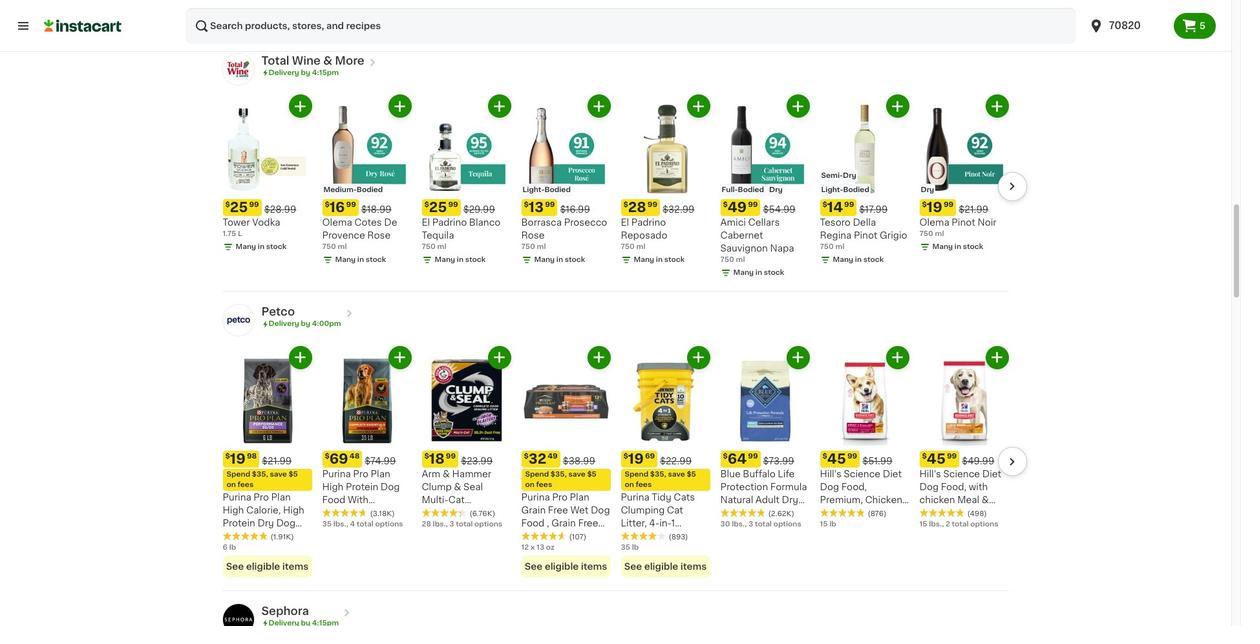 Task type: vqa. For each thing, say whether or not it's contained in the screenshot.


Task type: locate. For each thing, give the bounding box(es) containing it.
in down el padrino blanco tequila 750 ml
[[457, 256, 464, 263]]

ml inside el padrino blanco tequila 750 ml
[[438, 243, 447, 250]]

$ for $28.99 original price: $32.99 'element'
[[624, 201, 629, 208]]

0 vertical spatial food
[[322, 495, 346, 504]]

99 inside $ 13 99
[[545, 201, 555, 208]]

purina
[[322, 469, 351, 478], [223, 493, 251, 502], [522, 493, 550, 502], [621, 493, 650, 502]]

,
[[547, 518, 550, 527]]

1 horizontal spatial rice
[[322, 547, 343, 556]]

0 horizontal spatial and
[[561, 531, 578, 540]]

2 vertical spatial formula
[[223, 557, 260, 566]]

2 spend $35, save $5 on fees from the left
[[526, 471, 597, 488]]

4 total from the left
[[952, 520, 969, 527]]

13 right x
[[537, 544, 545, 551]]

99 inside $ 16 99
[[346, 201, 356, 208]]

1 $35, from the left
[[252, 471, 268, 478]]

3 see eligible items from the left
[[625, 562, 707, 571]]

spend $35, save $5 on fees for $ 32 49
[[526, 471, 597, 488]]

3 options from the left
[[774, 520, 802, 527]]

2 olema from the left
[[920, 218, 950, 227]]

eligible down oz
[[545, 562, 579, 571]]

2 horizontal spatial spend
[[625, 471, 649, 478]]

99 left $32.99
[[648, 201, 658, 208]]

2 lbs., from the left
[[433, 520, 448, 527]]

add image
[[392, 98, 408, 114], [492, 98, 508, 114], [591, 98, 607, 114], [691, 98, 707, 114], [790, 98, 807, 114], [990, 98, 1006, 114], [492, 349, 508, 365], [591, 349, 607, 365], [790, 349, 807, 365]]

many for el padrino blanco tequila
[[435, 256, 455, 263]]

ml
[[936, 230, 945, 237], [338, 243, 347, 250], [438, 243, 447, 250], [537, 243, 546, 250], [637, 243, 646, 250], [836, 243, 845, 250], [736, 256, 745, 263]]

chicken inside purina pro plan high calorie, high protein dry dog food, 30/20 chicken & rice formula
[[223, 544, 260, 553]]

19
[[927, 201, 943, 214], [230, 452, 246, 465], [629, 452, 644, 465]]

0 vertical spatial pinot
[[952, 218, 976, 227]]

99 right 64
[[748, 452, 758, 460]]

$ inside the $ 32 49
[[524, 452, 529, 460]]

25 for el
[[429, 201, 447, 214]]

$ inside $ 28 99
[[624, 201, 629, 208]]

0 vertical spatial formula
[[771, 482, 808, 491]]

28
[[629, 201, 647, 214], [422, 520, 431, 527]]

3 spend from the left
[[625, 471, 649, 478]]

product group containing 69
[[322, 346, 412, 556]]

1 $5 from the left
[[289, 471, 298, 478]]

$14.99 original price: $17.99 element
[[820, 199, 910, 216]]

45 for $ 45 99 $49.99 hill's science diet dog food, with chicken meal & barley, large breed, light, science diet, adult 1-5
[[927, 452, 946, 465]]

diet,
[[959, 534, 981, 543]]

light-bodied
[[523, 186, 571, 193], [822, 186, 870, 193]]

0 horizontal spatial el
[[422, 218, 430, 227]]

1 see eligible items button from the left
[[223, 555, 312, 577]]

0 vertical spatial and
[[721, 521, 738, 530]]

& down 'shredded'
[[391, 534, 398, 543]]

3 eligible from the left
[[645, 562, 679, 571]]

science inside hill's science diet dog food, premium, chicken & barley recipe, adult 1-6, small bites
[[844, 469, 881, 478]]

stock down el padrino blanco tequila 750 ml
[[466, 256, 486, 263]]

2 horizontal spatial items
[[681, 562, 707, 571]]

many in stock for regina
[[833, 256, 884, 263]]

99 up borrasca
[[545, 201, 555, 208]]

28 inside $28.99 original price: $32.99 'element'
[[629, 201, 647, 214]]

hammer
[[452, 469, 492, 478]]

1 diet from the left
[[883, 469, 902, 478]]

item carousel region
[[205, 95, 1027, 286], [205, 346, 1027, 585]]

99 inside $ 18 99
[[446, 452, 456, 460]]

$ for $45.99 original price: $51.99 element
[[823, 452, 828, 460]]

ml inside amici cellars cabernet sauvignon napa 750 ml
[[736, 256, 745, 263]]

1 horizontal spatial padrino
[[632, 218, 666, 227]]

1 25 from the left
[[230, 201, 248, 214]]

0 horizontal spatial light-bodied
[[523, 186, 571, 193]]

noir
[[978, 218, 997, 227]]

0 horizontal spatial $5
[[289, 471, 298, 478]]

5 inside 5 button
[[1200, 21, 1206, 30]]

15 for hill's science diet dog food, premium, chicken & barley recipe, adult 1-6, small bites
[[820, 520, 828, 527]]

3
[[450, 520, 454, 527], [749, 520, 754, 527]]

litter inside arm & hammer clump & seal multi-cat complete odor sealing cat litter
[[476, 521, 500, 530]]

(498)
[[968, 510, 987, 517]]

purina inside purina pro plan grain free wet dog food , grain free chicken and turkey
[[522, 493, 550, 502]]

19 for $ 19 69
[[629, 452, 644, 465]]

$28.99 original price: $32.99 element
[[621, 199, 710, 216]]

1 horizontal spatial hill's
[[920, 469, 942, 478]]

25 up tower
[[230, 201, 248, 214]]

2 see eligible items from the left
[[525, 562, 607, 571]]

99 inside $ 64 99
[[748, 452, 758, 460]]

0 horizontal spatial diet
[[883, 469, 902, 478]]

litter for odor
[[476, 521, 500, 530]]

ml down borrasca
[[537, 243, 546, 250]]

2 15 from the left
[[920, 520, 928, 527]]

1 horizontal spatial $5
[[588, 471, 597, 478]]

olema pinot noir 750 ml
[[920, 218, 997, 237]]

0 horizontal spatial 35
[[322, 520, 332, 527]]

litter down strength in the right of the page
[[621, 544, 645, 553]]

high up (1.91k)
[[283, 505, 305, 515]]

1- down breed,
[[920, 547, 928, 556]]

2 by from the top
[[301, 320, 310, 327]]

1 horizontal spatial diet
[[983, 469, 1002, 478]]

99 for $29.99
[[448, 201, 458, 208]]

total wine & more image
[[223, 54, 254, 85]]

1 horizontal spatial light-
[[822, 186, 844, 193]]

spend for $ 19 98
[[227, 471, 250, 478]]

1 delivery from the top
[[269, 69, 299, 76]]

1 spend from the left
[[227, 471, 250, 478]]

$19.98 original price: $21.99 element
[[223, 451, 312, 467]]

2 see from the left
[[525, 562, 543, 571]]

rice inside blue buffalo life protection formula natural adult dry dog food, chicken and brown rice
[[771, 521, 792, 530]]

1 $ 25 99 from the left
[[225, 201, 259, 214]]

many in stock down borrasca prosecco rose 750 ml
[[535, 256, 586, 263]]

protection
[[721, 482, 769, 491]]

add image for 13
[[591, 98, 607, 114]]

0 horizontal spatial save
[[270, 471, 287, 478]]

1 by from the top
[[301, 69, 310, 76]]

1 horizontal spatial eligible
[[545, 562, 579, 571]]

0 horizontal spatial $ 25 99
[[225, 201, 259, 214]]

el down $ 28 99
[[621, 218, 629, 227]]

in down tesoro della regina pinot grigio 750 ml
[[856, 256, 862, 263]]

$ inside $ 19 99
[[923, 201, 927, 208]]

1 horizontal spatial $35,
[[551, 471, 567, 478]]

2 light- from the left
[[822, 186, 844, 193]]

0 horizontal spatial $35,
[[252, 471, 268, 478]]

$ 25 99 inside '$25.99 original price: $28.99' element
[[225, 201, 259, 214]]

ml inside borrasca prosecco rose 750 ml
[[537, 243, 546, 250]]

1 lbs., from the left
[[334, 520, 348, 527]]

1 on from the left
[[227, 481, 236, 488]]

1 horizontal spatial $ 25 99
[[425, 201, 458, 214]]

0 horizontal spatial pro
[[254, 493, 269, 502]]

$21.99 for $ 19 99
[[959, 205, 989, 214]]

delivery for 69
[[269, 320, 299, 327]]

2 fees from the left
[[537, 481, 552, 488]]

pro up calorie,
[[254, 493, 269, 502]]

99 for $23.99
[[446, 452, 456, 460]]

$ inside $ 14 99
[[823, 201, 828, 208]]

dry
[[843, 172, 857, 179], [770, 186, 783, 193], [921, 186, 935, 193], [782, 495, 799, 504], [258, 518, 274, 527]]

1 eligible from the left
[[246, 562, 280, 571]]

1 olema from the left
[[322, 218, 352, 227]]

protein up with
[[346, 482, 379, 491]]

2 rose from the left
[[522, 231, 545, 240]]

4:15pm
[[312, 69, 339, 76]]

& up 15 lb
[[820, 508, 828, 517]]

semi-
[[822, 172, 843, 179]]

2 horizontal spatial high
[[322, 482, 344, 491]]

clump
[[422, 482, 452, 491]]

el inside el padrino blanco tequila 750 ml
[[422, 218, 430, 227]]

blanco
[[469, 218, 501, 227]]

35 down strength in the right of the page
[[621, 544, 631, 551]]

0 horizontal spatial items
[[282, 562, 309, 571]]

99 inside $ 19 99
[[944, 201, 954, 208]]

lbs., for 64
[[732, 520, 747, 527]]

$ left 48
[[325, 452, 330, 460]]

small
[[865, 521, 890, 530]]

0 horizontal spatial 49
[[548, 452, 558, 460]]

dry up $ 14 99
[[843, 172, 857, 179]]

& left the seal
[[454, 482, 462, 491]]

1 options from the left
[[375, 520, 403, 527]]

items inside product group
[[581, 562, 607, 571]]

1 horizontal spatial el
[[621, 218, 629, 227]]

save for $ 32 49
[[569, 471, 586, 478]]

1 horizontal spatial grain
[[552, 518, 576, 527]]

750 inside tesoro della regina pinot grigio 750 ml
[[820, 243, 834, 250]]

0 horizontal spatial 25
[[230, 201, 248, 214]]

complete
[[422, 508, 467, 517]]

olema down $ 19 99
[[920, 218, 950, 227]]

1 light-bodied from the left
[[523, 186, 571, 193]]

chicken down 'shredded'
[[351, 534, 388, 543]]

0 horizontal spatial adult
[[756, 495, 780, 504]]

$73.99
[[764, 456, 795, 465]]

3 fees from the left
[[636, 481, 652, 488]]

tower
[[223, 218, 250, 227]]

plan
[[371, 469, 390, 478], [271, 493, 291, 502], [570, 493, 590, 502]]

0 horizontal spatial spend
[[227, 471, 250, 478]]

28 down the complete
[[422, 520, 431, 527]]

3 on from the left
[[625, 481, 634, 488]]

1 items from the left
[[282, 562, 309, 571]]

19 for $ 19 99
[[927, 201, 943, 214]]

1 horizontal spatial save
[[569, 471, 586, 478]]

rice down blend
[[322, 547, 343, 556]]

dog up premium,
[[820, 482, 840, 491]]

1 vertical spatial protein
[[223, 518, 255, 527]]

product group containing 32
[[522, 346, 611, 577]]

5
[[1200, 21, 1206, 30], [928, 547, 934, 556]]

$ for $14.99 original price: $17.99 'element'
[[823, 201, 828, 208]]

1 horizontal spatial 19
[[629, 452, 644, 465]]

6 lb
[[223, 544, 236, 551]]

$17.99
[[860, 205, 888, 214]]

30/20
[[251, 531, 278, 540]]

1 save from the left
[[270, 471, 287, 478]]

see eligible items button down oz
[[522, 555, 611, 577]]

0 vertical spatial 49
[[728, 201, 747, 214]]

many in stock for reposado
[[634, 256, 685, 263]]

3 spend $35, save $5 on fees from the left
[[625, 471, 697, 488]]

spend down $ 19 69
[[625, 471, 649, 478]]

0 horizontal spatial padrino
[[432, 218, 467, 227]]

4 lbs., from the left
[[930, 520, 944, 527]]

0 vertical spatial by
[[301, 69, 310, 76]]

olema up provence
[[322, 218, 352, 227]]

1 bodied from the left
[[357, 186, 383, 193]]

1 45 from the left
[[828, 452, 847, 465]]

dog inside blue buffalo life protection formula natural adult dry dog food, chicken and brown rice
[[721, 508, 740, 517]]

1 rose from the left
[[368, 231, 391, 240]]

1 15 from the left
[[820, 520, 828, 527]]

1 horizontal spatial see
[[525, 562, 543, 571]]

many in stock for de
[[335, 256, 386, 263]]

sephora image
[[223, 604, 254, 626]]

2 light-bodied from the left
[[822, 186, 870, 193]]

spend for $ 19 69
[[625, 471, 649, 478]]

$ for $13.99 original price: $16.99 element
[[524, 201, 529, 208]]

see eligible items button down the 30/20
[[223, 555, 312, 577]]

$ for $19.99 original price: $21.99 element
[[923, 201, 927, 208]]

$ 25 99 for vodka
[[225, 201, 259, 214]]

3 for 64
[[749, 520, 754, 527]]

1- down barley
[[847, 521, 855, 530]]

many in stock down tower vodka 1.75 l at the top left of page
[[236, 243, 287, 250]]

1 horizontal spatial and
[[721, 521, 738, 530]]

25
[[230, 201, 248, 214], [429, 201, 447, 214]]

$ inside $ 64 99
[[723, 452, 728, 460]]

1 see from the left
[[226, 562, 244, 571]]

35 lb
[[621, 544, 639, 551]]

1 horizontal spatial formula
[[345, 547, 382, 556]]

1 horizontal spatial on
[[526, 481, 535, 488]]

45 left $51.99
[[828, 452, 847, 465]]

formula down life
[[771, 482, 808, 491]]

3 total from the left
[[755, 520, 772, 527]]

see eligible items button for $ 19 69
[[621, 555, 710, 577]]

$ inside $ 18 99
[[425, 452, 429, 460]]

0 horizontal spatial pinot
[[854, 231, 878, 240]]

2 3 from the left
[[749, 520, 754, 527]]

items
[[282, 562, 309, 571], [581, 562, 607, 571], [681, 562, 707, 571]]

sealing
[[422, 521, 455, 530]]

free down wet at left
[[578, 518, 599, 527]]

pro for 32
[[553, 493, 568, 502]]

rose
[[368, 231, 391, 240], [522, 231, 545, 240]]

1
[[672, 518, 675, 527]]

light-bodied up $ 13 99
[[523, 186, 571, 193]]

item carousel region containing 19
[[205, 346, 1027, 585]]

in down sauvignon
[[756, 269, 763, 276]]

stock down the olema pinot noir 750 ml
[[964, 243, 984, 250]]

2
[[946, 520, 951, 527]]

0 vertical spatial $21.99
[[959, 205, 989, 214]]

with
[[969, 482, 989, 491]]

2 horizontal spatial see
[[625, 562, 642, 571]]

food, up premium,
[[842, 482, 867, 491]]

750 down provence
[[322, 243, 336, 250]]

1 padrino from the left
[[432, 218, 467, 227]]

$5 inside product group
[[588, 471, 597, 478]]

el padrino blanco tequila 750 ml
[[422, 218, 501, 250]]

99 up the olema pinot noir 750 ml
[[944, 201, 954, 208]]

1 spend $35, save $5 on fees from the left
[[227, 471, 298, 488]]

save
[[270, 471, 287, 478], [569, 471, 586, 478], [668, 471, 685, 478]]

2 el from the left
[[621, 218, 629, 227]]

1 hill's from the left
[[820, 469, 842, 478]]

0 vertical spatial 35
[[322, 520, 332, 527]]

2 horizontal spatial pro
[[553, 493, 568, 502]]

1 total from the left
[[357, 520, 374, 527]]

12
[[522, 544, 529, 551]]

3 $5 from the left
[[687, 471, 697, 478]]

see eligible items button
[[223, 555, 312, 577], [522, 555, 611, 577], [621, 555, 710, 577]]

$ inside the $ 19 98
[[225, 452, 230, 460]]

dry inside blue buffalo life protection formula natural adult dry dog food, chicken and brown rice
[[782, 495, 799, 504]]

$ 49 99
[[723, 201, 758, 214]]

total
[[262, 55, 289, 66]]

item carousel region for total wine & more
[[205, 95, 1027, 286]]

$35, down $19.69 original price: $22.99 element
[[651, 471, 667, 478]]

35 inside product group
[[322, 520, 332, 527]]

items for $ 19 98
[[282, 562, 309, 571]]

pro inside purina pro plan high calorie, high protein dry dog food, 30/20 chicken & rice formula
[[254, 493, 269, 502]]

padrino
[[432, 218, 467, 227], [632, 218, 666, 227]]

1 horizontal spatial olema
[[920, 218, 950, 227]]

$35, down $19.98 original price: $21.99 element
[[252, 471, 268, 478]]

1 vertical spatial grain
[[552, 518, 576, 527]]

1 vertical spatial delivery
[[269, 320, 299, 327]]

hill's inside $ 45 99 $49.99 hill's science diet dog food, with chicken meal & barley, large breed, light, science diet, adult 1-5
[[920, 469, 942, 478]]

2 $ 25 99 from the left
[[425, 201, 458, 214]]

2 $5 from the left
[[588, 471, 597, 478]]

1 3 from the left
[[450, 520, 454, 527]]

fees up clumping
[[636, 481, 652, 488]]

18
[[429, 452, 445, 465]]

2 70820 button from the left
[[1089, 8, 1167, 44]]

adult up bites
[[820, 521, 844, 530]]

total right 4
[[357, 520, 374, 527]]

49 inside the $ 32 49
[[548, 452, 558, 460]]

bodied
[[357, 186, 383, 193], [545, 186, 571, 193], [738, 186, 765, 193], [844, 186, 870, 193]]

0 horizontal spatial hill's
[[820, 469, 842, 478]]

total for 69
[[357, 520, 374, 527]]

2 spend from the left
[[526, 471, 549, 478]]

options for 69
[[375, 520, 403, 527]]

options down (3.18k)
[[375, 520, 403, 527]]

plan inside purina pro plan high calorie, high protein dry dog food, 30/20 chicken & rice formula
[[271, 493, 291, 502]]

product group
[[223, 95, 312, 252], [322, 95, 412, 265], [422, 95, 511, 265], [522, 95, 611, 265], [621, 95, 710, 265], [721, 95, 810, 278], [820, 95, 910, 265], [920, 95, 1009, 252], [223, 346, 312, 577], [322, 346, 412, 556], [422, 346, 511, 530], [522, 346, 611, 577], [621, 346, 710, 577], [721, 346, 810, 530], [820, 346, 910, 543], [920, 346, 1009, 556]]

plan for 32
[[570, 493, 590, 502]]

& inside $ 69 48 $74.99 purina pro plan high protein dog food with probiotics for dogs, shredded blend chicken & rice formula
[[391, 534, 398, 543]]

eligible down multi
[[645, 562, 679, 571]]

2 options from the left
[[475, 520, 503, 527]]

3 items from the left
[[681, 562, 707, 571]]

total for 18
[[456, 520, 473, 527]]

2 diet from the left
[[983, 469, 1002, 478]]

4 bodied from the left
[[844, 186, 870, 193]]

2 $35, from the left
[[551, 471, 567, 478]]

purina for $ 19 98
[[223, 493, 251, 502]]

protein inside purina pro plan high calorie, high protein dry dog food, 30/20 chicken & rice formula
[[223, 518, 255, 527]]

save for $ 19 69
[[668, 471, 685, 478]]

bodied up $ 49 99
[[738, 186, 765, 193]]

$ for $25.99 original price: $29.99 element
[[425, 201, 429, 208]]

el inside 'el padrino reposado 750 ml'
[[621, 218, 629, 227]]

product group containing 13
[[522, 95, 611, 265]]

2 total from the left
[[456, 520, 473, 527]]

in for regina
[[856, 256, 862, 263]]

chicken down the 30/20
[[223, 544, 260, 553]]

$ up 'el padrino reposado 750 ml'
[[624, 201, 629, 208]]

4 options from the left
[[971, 520, 999, 527]]

bodied up $16.99 original price: $18.99 'element'
[[357, 186, 383, 193]]

4-
[[650, 518, 660, 527]]

protein inside $ 69 48 $74.99 purina pro plan high protein dog food with probiotics for dogs, shredded blend chicken & rice formula
[[346, 482, 379, 491]]

$ inside $ 49 99
[[723, 201, 728, 208]]

$ 64 99
[[723, 452, 758, 465]]

& inside purina pro plan high calorie, high protein dry dog food, 30/20 chicken & rice formula
[[262, 544, 270, 553]]

see eligible items inside product group
[[525, 562, 607, 571]]

$ for $18.99 original price: $23.99 element on the bottom
[[425, 452, 429, 460]]

1 horizontal spatial 25
[[429, 201, 447, 214]]

$ for $49.99 original price: $54.99 element
[[723, 201, 728, 208]]

1 vertical spatial 35
[[621, 544, 631, 551]]

rice for 30/20
[[272, 544, 292, 553]]

eligible
[[246, 562, 280, 571], [545, 562, 579, 571], [645, 562, 679, 571]]

2 25 from the left
[[429, 201, 447, 214]]

1 horizontal spatial protein
[[346, 482, 379, 491]]

1 el from the left
[[422, 218, 430, 227]]

spend down the $ 19 98
[[227, 471, 250, 478]]

1 vertical spatial item carousel region
[[205, 346, 1027, 585]]

3 see from the left
[[625, 562, 642, 571]]

pro inside $ 69 48 $74.99 purina pro plan high protein dog food with probiotics for dogs, shredded blend chicken & rice formula
[[353, 469, 369, 478]]

2 horizontal spatial save
[[668, 471, 685, 478]]

cat up the complete
[[449, 495, 465, 504]]

99 right 14
[[845, 201, 855, 208]]

3 see eligible items button from the left
[[621, 555, 710, 577]]

1 item carousel region from the top
[[205, 95, 1027, 286]]

0 horizontal spatial eligible
[[246, 562, 280, 571]]

options for 18
[[475, 520, 503, 527]]

grain up x
[[522, 505, 546, 515]]

$ inside $25.99 original price: $29.99 element
[[425, 201, 429, 208]]

pinot inside tesoro della regina pinot grigio 750 ml
[[854, 231, 878, 240]]

1 horizontal spatial light-bodied
[[822, 186, 870, 193]]

by left 4:00pm
[[301, 320, 310, 327]]

dog inside purina pro plan grain free wet dog food , grain free chicken and turkey
[[591, 505, 610, 515]]

0 vertical spatial 13
[[529, 201, 544, 214]]

2 item carousel region from the top
[[205, 346, 1027, 585]]

$13.99 original price: $16.99 element
[[522, 199, 611, 216]]

olema inside olema cotes de provence rose 750 ml
[[322, 218, 352, 227]]

$ 69 48 $74.99 purina pro plan high protein dog food with probiotics for dogs, shredded blend chicken & rice formula
[[322, 452, 400, 556]]

2 hill's from the left
[[920, 469, 942, 478]]

$ 14 99
[[823, 201, 855, 214]]

$ inside $ 19 69
[[624, 452, 629, 460]]

in for reposado
[[656, 256, 663, 263]]

instacart logo image
[[44, 18, 122, 34]]

by for 16
[[301, 69, 310, 76]]

2 eligible from the left
[[545, 562, 579, 571]]

$35, down $32.49 original price: $38.99 element
[[551, 471, 567, 478]]

3 save from the left
[[668, 471, 685, 478]]

petco image
[[223, 305, 254, 336]]

2 save from the left
[[569, 471, 586, 478]]

99 right 18
[[446, 452, 456, 460]]

lbs., down barley,
[[930, 520, 944, 527]]

pro
[[353, 469, 369, 478], [254, 493, 269, 502], [553, 493, 568, 502]]

2 horizontal spatial see eligible items
[[625, 562, 707, 571]]

2 horizontal spatial plan
[[570, 493, 590, 502]]

0 vertical spatial protein
[[346, 482, 379, 491]]

2 horizontal spatial $5
[[687, 471, 697, 478]]

2 on from the left
[[526, 481, 535, 488]]

0 horizontal spatial lb
[[229, 544, 236, 551]]

many in stock down reposado
[[634, 256, 685, 263]]

padrino inside 'el padrino reposado 750 ml'
[[632, 218, 666, 227]]

99 inside $ 45 99
[[848, 452, 858, 460]]

stock for el padrino blanco tequila
[[466, 256, 486, 263]]

adult
[[756, 495, 780, 504], [820, 521, 844, 530], [983, 534, 1007, 543]]

on inside product group
[[526, 481, 535, 488]]

add image for 18
[[492, 349, 508, 365]]

1 fees from the left
[[238, 481, 254, 488]]

99 for $73.99
[[748, 452, 758, 460]]

48
[[350, 452, 360, 460]]

see eligible items button for $ 32 49
[[522, 555, 611, 577]]

$74.99
[[365, 456, 396, 465]]

$18.99 original price: $23.99 element
[[422, 451, 511, 467]]

el
[[422, 218, 430, 227], [621, 218, 629, 227]]

0 horizontal spatial 15
[[820, 520, 828, 527]]

clumping
[[621, 505, 665, 515]]

1 vertical spatial food
[[522, 518, 545, 527]]

$ 45 99
[[823, 452, 858, 465]]

see eligible items button down multi
[[621, 555, 710, 577]]

$16.99 original price: $18.99 element
[[322, 199, 412, 216]]

1 vertical spatial formula
[[345, 547, 382, 556]]

free
[[548, 505, 568, 515], [578, 518, 599, 527]]

dog up 30
[[721, 508, 740, 517]]

rose down cotes
[[368, 231, 391, 240]]

food, up 30 lbs., 3 total options at bottom right
[[742, 508, 768, 517]]

see eligible items down multi
[[625, 562, 707, 571]]

25 up tequila
[[429, 201, 447, 214]]

99 for $51.99
[[848, 452, 858, 460]]

see eligible items down the 30/20
[[226, 562, 309, 571]]

& inside hill's science diet dog food, premium, chicken & barley recipe, adult 1-6, small bites
[[820, 508, 828, 517]]

probiotics
[[322, 508, 369, 517]]

hill's down $ 45 99
[[820, 469, 842, 478]]

1 vertical spatial 5
[[928, 547, 934, 556]]

save for $ 19 98
[[270, 471, 287, 478]]

lbs., right 30
[[732, 520, 747, 527]]

rice inside purina pro plan high calorie, high protein dry dog food, 30/20 chicken & rice formula
[[272, 544, 292, 553]]

$32.99
[[663, 205, 695, 214]]

0 horizontal spatial 1-
[[847, 521, 855, 530]]

1 horizontal spatial 69
[[645, 452, 655, 460]]

1 horizontal spatial plan
[[371, 469, 390, 478]]

1 horizontal spatial food
[[522, 518, 545, 527]]

product group containing 64
[[721, 346, 810, 530]]

plan inside purina pro plan grain free wet dog food , grain free chicken and turkey
[[570, 493, 590, 502]]

2 see eligible items button from the left
[[522, 555, 611, 577]]

0 horizontal spatial 3
[[450, 520, 454, 527]]

stock for borrasca prosecco rose
[[565, 256, 586, 263]]

olema cotes de provence rose 750 ml
[[322, 218, 397, 250]]

$ up chicken
[[923, 452, 927, 460]]

99 inside $ 28 99
[[648, 201, 658, 208]]

2 horizontal spatial eligible
[[645, 562, 679, 571]]

2 items from the left
[[581, 562, 607, 571]]

add image
[[292, 98, 309, 114], [890, 98, 906, 114], [292, 349, 309, 365], [392, 349, 408, 365], [691, 349, 707, 365], [890, 349, 906, 365], [990, 349, 1006, 365]]

2 delivery from the top
[[269, 320, 299, 327]]

purina up ,
[[522, 493, 550, 502]]

on for $ 19 69
[[625, 481, 634, 488]]

spend $35, save $5 on fees for $ 19 69
[[625, 471, 697, 488]]

eligible for $ 32 49
[[545, 562, 579, 571]]

many for borrasca prosecco rose
[[535, 256, 555, 263]]

item carousel region for petco
[[205, 346, 1027, 585]]

2 horizontal spatial rice
[[771, 521, 792, 530]]

0 vertical spatial grain
[[522, 505, 546, 515]]

0 horizontal spatial see
[[226, 562, 244, 571]]

lb for $ 19 98
[[229, 544, 236, 551]]

69 left $22.99
[[645, 452, 655, 460]]

13
[[529, 201, 544, 214], [537, 544, 545, 551]]

el up tequila
[[422, 218, 430, 227]]

food,
[[842, 482, 867, 491], [941, 482, 967, 491], [742, 508, 768, 517], [223, 531, 248, 540]]

0 horizontal spatial rice
[[272, 544, 292, 553]]

spend $35, save $5 on fees down $32.49 original price: $38.99 element
[[526, 471, 597, 488]]

1.75
[[223, 230, 236, 237]]

spend for $ 32 49
[[526, 471, 549, 478]]

99 for $21.99
[[944, 201, 954, 208]]

$ 19 69
[[624, 452, 655, 465]]

ml down reposado
[[637, 243, 646, 250]]

99 inside $ 14 99
[[845, 201, 855, 208]]

blue buffalo life protection formula natural adult dry dog food, chicken and brown rice
[[721, 469, 808, 530]]

reposado
[[621, 231, 668, 240]]

70820
[[1110, 21, 1141, 30]]

None search field
[[186, 8, 1076, 44]]

cat right multi
[[688, 531, 704, 540]]

$ inside $ 13 99
[[524, 201, 529, 208]]

product group containing 18
[[422, 346, 511, 530]]

1 horizontal spatial see eligible items button
[[522, 555, 611, 577]]

oz
[[546, 544, 555, 551]]

purina inside purina pro plan high calorie, high protein dry dog food, 30/20 chicken & rice formula
[[223, 493, 251, 502]]

lbs., for 69
[[334, 520, 348, 527]]

0 horizontal spatial grain
[[522, 505, 546, 515]]

$38.99
[[563, 456, 596, 465]]

3 lbs., from the left
[[732, 520, 747, 527]]

eligible for $ 19 69
[[645, 562, 679, 571]]

spend inside product group
[[526, 471, 549, 478]]

light- down semi-
[[822, 186, 844, 193]]

items down (1.91k)
[[282, 562, 309, 571]]

item carousel region containing 25
[[205, 95, 1027, 286]]

cats
[[674, 493, 695, 502]]

35 for purina tidy cats clumping cat litter, 4-in-1 strength multi cat litter
[[621, 544, 631, 551]]

lb up bites
[[830, 520, 837, 527]]

rose inside olema cotes de provence rose 750 ml
[[368, 231, 391, 240]]

$ 25 99 up tequila
[[425, 201, 458, 214]]

2 padrino from the left
[[632, 218, 666, 227]]

grain right ,
[[552, 518, 576, 527]]

litter inside purina tidy cats clumping cat litter, 4-in-1 strength multi cat litter
[[621, 544, 645, 553]]

ml inside olema cotes de provence rose 750 ml
[[338, 243, 347, 250]]

food up probiotics
[[322, 495, 346, 504]]

light-
[[523, 186, 545, 193], [822, 186, 844, 193]]

chicken up 30 lbs., 3 total options at bottom right
[[770, 508, 807, 517]]

99 up the vodka
[[249, 201, 259, 208]]

0 horizontal spatial plan
[[271, 493, 291, 502]]

dry up '$54.99'
[[770, 186, 783, 193]]

2 45 from the left
[[927, 452, 946, 465]]

dry up "(2.62k)"
[[782, 495, 799, 504]]

0 vertical spatial 1-
[[847, 521, 855, 530]]

many in stock for 1.75
[[236, 243, 287, 250]]

0 vertical spatial item carousel region
[[205, 95, 1027, 286]]

750 inside borrasca prosecco rose 750 ml
[[522, 243, 535, 250]]

delivery for 16
[[269, 69, 299, 76]]

options down (498)
[[971, 520, 999, 527]]

0 horizontal spatial olema
[[322, 218, 352, 227]]

13 up borrasca
[[529, 201, 544, 214]]

3 for 18
[[450, 520, 454, 527]]

$ for $32.49 original price: $38.99 element
[[524, 452, 529, 460]]

$29.99
[[464, 205, 495, 214]]

$ inside '$25.99 original price: $28.99' element
[[225, 201, 230, 208]]

in-
[[660, 518, 672, 527]]

64
[[728, 452, 747, 465]]

1 horizontal spatial 1-
[[920, 547, 928, 556]]

options for 64
[[774, 520, 802, 527]]

$ up tower
[[225, 201, 230, 208]]

by down the wine
[[301, 69, 310, 76]]

light-bodied down the semi-dry at the top right of page
[[822, 186, 870, 193]]

diet down $51.99
[[883, 469, 902, 478]]

3 $35, from the left
[[651, 471, 667, 478]]

stock for tesoro della regina pinot grigio
[[864, 256, 884, 263]]

1 see eligible items from the left
[[226, 562, 309, 571]]

premium,
[[820, 495, 863, 504]]

formula inside purina pro plan high calorie, high protein dry dog food, 30/20 chicken & rice formula
[[223, 557, 260, 566]]

99 inside $ 49 99
[[748, 201, 758, 208]]

1 horizontal spatial 5
[[1200, 21, 1206, 30]]

1 vertical spatial pinot
[[854, 231, 878, 240]]

1 horizontal spatial $21.99
[[959, 205, 989, 214]]

0 horizontal spatial food
[[322, 495, 346, 504]]

food left ,
[[522, 518, 545, 527]]

2 horizontal spatial see eligible items button
[[621, 555, 710, 577]]

0 horizontal spatial formula
[[223, 557, 260, 566]]

eligible for $ 19 98
[[246, 562, 280, 571]]

750 down tequila
[[422, 243, 436, 250]]

2 horizontal spatial on
[[625, 481, 634, 488]]



Task type: describe. For each thing, give the bounding box(es) containing it.
99 for $32.99
[[648, 201, 658, 208]]

0 horizontal spatial high
[[223, 505, 244, 515]]

99 for $17.99
[[845, 201, 855, 208]]

99 for $54.99
[[748, 201, 758, 208]]

purina for $ 32 49
[[522, 493, 550, 502]]

dog inside hill's science diet dog food, premium, chicken & barley recipe, adult 1-6, small bites
[[820, 482, 840, 491]]

$45.99 original price: $49.99 element
[[920, 451, 1009, 467]]

$19.99 original price: $21.99 element
[[920, 199, 1009, 216]]

multi-
[[422, 495, 449, 504]]

adult inside $ 45 99 $49.99 hill's science diet dog food, with chicken meal & barley, large breed, light, science diet, adult 1-5
[[983, 534, 1007, 543]]

1 horizontal spatial free
[[578, 518, 599, 527]]

chicken inside purina pro plan grain free wet dog food , grain free chicken and turkey
[[522, 531, 559, 540]]

$18.99
[[361, 205, 392, 214]]

total for 45
[[952, 520, 969, 527]]

light,
[[952, 521, 978, 530]]

seal
[[464, 482, 483, 491]]

see eligible items for $ 19 98
[[226, 562, 309, 571]]

$16.99
[[560, 205, 590, 214]]

in for blanco
[[457, 256, 464, 263]]

$35, for $ 19 69
[[651, 471, 667, 478]]

69 inside $ 19 69
[[645, 452, 655, 460]]

$19.69 original price: $22.99 element
[[621, 451, 710, 467]]

borrasca prosecco rose 750 ml
[[522, 218, 608, 250]]

$ for $16.99 original price: $18.99 'element'
[[325, 201, 330, 208]]

rice for chicken
[[771, 521, 792, 530]]

$ 16 99
[[325, 201, 356, 214]]

$45.99 original price: $51.99 element
[[820, 451, 910, 467]]

rose inside borrasca prosecco rose 750 ml
[[522, 231, 545, 240]]

dog inside $ 45 99 $49.99 hill's science diet dog food, with chicken meal & barley, large breed, light, science diet, adult 1-5
[[920, 482, 939, 491]]

food, inside $ 45 99 $49.99 hill's science diet dog food, with chicken meal & barley, large breed, light, science diet, adult 1-5
[[941, 482, 967, 491]]

2 bodied from the left
[[545, 186, 571, 193]]

food inside $ 69 48 $74.99 purina pro plan high protein dog food with probiotics for dogs, shredded blend chicken & rice formula
[[322, 495, 346, 504]]

see eligible items for $ 19 69
[[625, 562, 707, 571]]

$35, for $ 19 98
[[252, 471, 268, 478]]

strength
[[621, 531, 661, 540]]

sephora
[[262, 606, 309, 616]]

tequila
[[422, 231, 454, 240]]

1 horizontal spatial 49
[[728, 201, 747, 214]]

69 inside $ 69 48 $74.99 purina pro plan high protein dog food with probiotics for dogs, shredded blend chicken & rice formula
[[330, 452, 348, 465]]

1 light- from the left
[[523, 186, 545, 193]]

$64.99 original price: $73.99 element
[[721, 451, 810, 467]]

vodka
[[252, 218, 280, 227]]

1- inside hill's science diet dog food, premium, chicken & barley recipe, adult 1-6, small bites
[[847, 521, 855, 530]]

napa
[[771, 244, 795, 253]]

padrino for 25
[[432, 218, 467, 227]]

delivery by 4:00pm
[[269, 320, 341, 327]]

blend
[[322, 534, 349, 543]]

cat up '1'
[[667, 505, 684, 515]]

Search field
[[186, 8, 1076, 44]]

olema for 16
[[322, 218, 352, 227]]

tesoro
[[820, 218, 851, 227]]

in for 1.75
[[258, 243, 265, 250]]

$49.99 original price: $54.99 element
[[721, 199, 810, 216]]

15 for hill's science diet dog food, with chicken meal & barley, large breed, light, science diet, adult 1-5
[[920, 520, 928, 527]]

ml inside the olema pinot noir 750 ml
[[936, 230, 945, 237]]

6
[[223, 544, 228, 551]]

28 lbs., 3 total options
[[422, 520, 503, 527]]

& right the "arm" at bottom
[[443, 469, 450, 478]]

life
[[778, 469, 795, 478]]

amici
[[721, 218, 746, 227]]

pinot inside the olema pinot noir 750 ml
[[952, 218, 976, 227]]

see for $ 19 98
[[226, 562, 244, 571]]

1- inside $ 45 99 $49.99 hill's science diet dog food, with chicken meal & barley, large breed, light, science diet, adult 1-5
[[920, 547, 928, 556]]

$ 13 99
[[524, 201, 555, 214]]

chicken
[[920, 495, 956, 504]]

plan inside $ 69 48 $74.99 purina pro plan high protein dog food with probiotics for dogs, shredded blend chicken & rice formula
[[371, 469, 390, 478]]

hill's inside hill's science diet dog food, premium, chicken & barley recipe, adult 1-6, small bites
[[820, 469, 842, 478]]

chicken inside $ 69 48 $74.99 purina pro plan high protein dog food with probiotics for dogs, shredded blend chicken & rice formula
[[351, 534, 388, 543]]

add image for 64
[[790, 349, 807, 365]]

sauvignon
[[721, 244, 768, 253]]

formula inside $ 69 48 $74.99 purina pro plan high protein dog food with probiotics for dogs, shredded blend chicken & rice formula
[[345, 547, 382, 556]]

more
[[335, 55, 365, 66]]

many for tesoro della regina pinot grigio
[[833, 256, 854, 263]]

el for 28
[[621, 218, 629, 227]]

lbs., for 45
[[930, 520, 944, 527]]

formula inside blue buffalo life protection formula natural adult dry dog food, chicken and brown rice
[[771, 482, 808, 491]]

many for tower vodka
[[236, 243, 256, 250]]

15 lbs., 2 total options
[[920, 520, 999, 527]]

pro for 19
[[254, 493, 269, 502]]

add image for tesoro della regina pinot grigio
[[890, 98, 906, 114]]

meal
[[958, 495, 980, 504]]

3 bodied from the left
[[738, 186, 765, 193]]

750 inside the olema pinot noir 750 ml
[[920, 230, 934, 237]]

1 horizontal spatial high
[[283, 505, 305, 515]]

dry inside purina pro plan high calorie, high protein dry dog food, 30/20 chicken & rice formula
[[258, 518, 274, 527]]

$ 19 98
[[225, 452, 257, 465]]

4:00pm
[[312, 320, 341, 327]]

de
[[384, 218, 397, 227]]

45 for $ 45 99
[[828, 452, 847, 465]]

(107)
[[569, 533, 587, 540]]

large
[[954, 508, 979, 517]]

purina inside $ 69 48 $74.99 purina pro plan high protein dog food with probiotics for dogs, shredded blend chicken & rice formula
[[322, 469, 351, 478]]

see for $ 32 49
[[525, 562, 543, 571]]

(2.62k)
[[769, 510, 795, 517]]

$ for $64.99 original price: $73.99 element
[[723, 452, 728, 460]]

della
[[853, 218, 876, 227]]

cabernet
[[721, 231, 764, 240]]

stock for amici cellars cabernet sauvignon napa
[[764, 269, 785, 276]]

delivery by 4:15pm
[[269, 69, 339, 76]]

add image for purina pro plan high protein dog food with probiotics for dogs, shredded blend chicken & rice formula
[[392, 349, 408, 365]]

in for cabernet
[[756, 269, 763, 276]]

750 inside olema cotes de provence rose 750 ml
[[322, 243, 336, 250]]

arm
[[422, 469, 441, 478]]

provence
[[322, 231, 365, 240]]

litter for strength
[[621, 544, 645, 553]]

rice inside $ 69 48 $74.99 purina pro plan high protein dog food with probiotics for dogs, shredded blend chicken & rice formula
[[322, 547, 343, 556]]

dogs,
[[322, 521, 349, 530]]

99 for $16.99
[[545, 201, 555, 208]]

many in stock for noir
[[933, 243, 984, 250]]

2 horizontal spatial lb
[[830, 520, 837, 527]]

fees for $ 32 49
[[537, 481, 552, 488]]

diet inside hill's science diet dog food, premium, chicken & barley recipe, adult 1-6, small bites
[[883, 469, 902, 478]]

add image for tower vodka
[[292, 98, 309, 114]]

purina tidy cats clumping cat litter, 4-in-1 strength multi cat litter
[[621, 493, 704, 553]]

adult inside blue buffalo life protection formula natural adult dry dog food, chicken and brown rice
[[756, 495, 780, 504]]

purina pro plan grain free wet dog food , grain free chicken and turkey
[[522, 493, 610, 553]]

0 horizontal spatial free
[[548, 505, 568, 515]]

in for noir
[[955, 243, 962, 250]]

fees for $ 19 98
[[238, 481, 254, 488]]

items for $ 19 69
[[681, 562, 707, 571]]

wet
[[571, 505, 589, 515]]

el for 25
[[422, 218, 430, 227]]

tesoro della regina pinot grigio 750 ml
[[820, 218, 908, 250]]

35 for purina pro plan high protein dog food with probiotics for dogs, shredded blend chicken & rice formula
[[322, 520, 332, 527]]

l
[[238, 230, 242, 237]]

30
[[721, 520, 731, 527]]

ml inside 'el padrino reposado 750 ml'
[[637, 243, 646, 250]]

$25.99 original price: $28.99 element
[[223, 199, 312, 216]]

by for 69
[[301, 320, 310, 327]]

1 70820 button from the left
[[1081, 8, 1174, 44]]

add image for 16
[[392, 98, 408, 114]]

in for de
[[358, 256, 364, 263]]

$25.99 original price: $29.99 element
[[422, 199, 511, 216]]

medium-bodied
[[324, 186, 383, 193]]

tidy
[[652, 493, 672, 502]]

full-
[[722, 186, 738, 193]]

5 inside $ 45 99 $49.99 hill's science diet dog food, with chicken meal & barley, large breed, light, science diet, adult 1-5
[[928, 547, 934, 556]]

(1.91k)
[[271, 533, 294, 540]]

product group containing 28
[[621, 95, 710, 265]]

grigio
[[880, 231, 908, 240]]

sephora link
[[223, 596, 355, 626]]

padrino for 28
[[632, 218, 666, 227]]

$5 for $ 19 69
[[687, 471, 697, 478]]

food, inside purina pro plan high calorie, high protein dry dog food, 30/20 chicken & rice formula
[[223, 531, 248, 540]]

regina
[[820, 231, 852, 240]]

dry up $ 19 99
[[921, 186, 935, 193]]

19 for $ 19 98
[[230, 452, 246, 465]]

$69.48 original price: $74.99 element
[[322, 451, 412, 467]]

spend $35, save $5 on fees for $ 19 98
[[227, 471, 298, 488]]

$35, for $ 32 49
[[551, 471, 567, 478]]

stock for olema cotes de provence rose
[[366, 256, 386, 263]]

adult inside hill's science diet dog food, premium, chicken & barley recipe, adult 1-6, small bites
[[820, 521, 844, 530]]

6,
[[855, 521, 863, 530]]

chicken inside blue buffalo life protection formula natural adult dry dog food, chicken and brown rice
[[770, 508, 807, 517]]

ml inside tesoro della regina pinot grigio 750 ml
[[836, 243, 845, 250]]

99 inside $ 45 99 $49.99 hill's science diet dog food, with chicken meal & barley, large breed, light, science diet, adult 1-5
[[948, 452, 957, 460]]

diet inside $ 45 99 $49.99 hill's science diet dog food, with chicken meal & barley, large breed, light, science diet, adult 1-5
[[983, 469, 1002, 478]]

many for olema cotes de provence rose
[[335, 256, 356, 263]]

many in stock for blanco
[[435, 256, 486, 263]]

$ 19 99
[[923, 201, 954, 214]]

$32.49 original price: $38.99 element
[[522, 451, 611, 467]]

product group containing 14
[[820, 95, 910, 265]]

see for $ 19 69
[[625, 562, 642, 571]]

natural
[[721, 495, 754, 504]]

science down $45.99 original price: $49.99 element
[[944, 469, 981, 478]]

$ 32 49
[[524, 452, 558, 465]]

$ inside $ 45 99 $49.99 hill's science diet dog food, with chicken meal & barley, large breed, light, science diet, adult 1-5
[[923, 452, 927, 460]]

prosecco
[[564, 218, 608, 227]]

buffalo
[[743, 469, 776, 478]]

dog inside purina pro plan high calorie, high protein dry dog food, 30/20 chicken & rice formula
[[276, 518, 296, 527]]

(893)
[[669, 533, 688, 540]]

750 inside amici cellars cabernet sauvignon napa 750 ml
[[721, 256, 735, 263]]

turkey
[[522, 544, 552, 553]]

$5 for $ 19 98
[[289, 471, 298, 478]]

lbs., for 18
[[433, 520, 448, 527]]

750 inside el padrino blanco tequila 750 ml
[[422, 243, 436, 250]]

food, inside blue buffalo life protection formula natural adult dry dog food, chicken and brown rice
[[742, 508, 768, 517]]

food, inside hill's science diet dog food, premium, chicken & barley recipe, adult 1-6, small bites
[[842, 482, 867, 491]]

odor
[[469, 508, 493, 517]]

product group containing 16
[[322, 95, 412, 265]]

cotes
[[355, 218, 382, 227]]

4
[[350, 520, 355, 527]]

$ 28 99
[[624, 201, 658, 214]]

on for $ 32 49
[[526, 481, 535, 488]]

1 vertical spatial 28
[[422, 520, 431, 527]]

arm & hammer clump & seal multi-cat complete odor sealing cat litter
[[422, 469, 500, 530]]

and inside purina pro plan grain free wet dog food , grain free chicken and turkey
[[561, 531, 578, 540]]

dog inside $ 69 48 $74.99 purina pro plan high protein dog food with probiotics for dogs, shredded blend chicken & rice formula
[[381, 482, 400, 491]]

blue
[[721, 469, 741, 478]]

el padrino reposado 750 ml
[[621, 218, 668, 250]]

(6.76k)
[[470, 510, 496, 517]]

purina pro plan high calorie, high protein dry dog food, 30/20 chicken & rice formula
[[223, 493, 305, 566]]

750 inside 'el padrino reposado 750 ml'
[[621, 243, 635, 250]]

add image for 49
[[790, 98, 807, 114]]

$ 45 99 $49.99 hill's science diet dog food, with chicken meal & barley, large breed, light, science diet, adult 1-5
[[920, 452, 1007, 556]]

borrasca
[[522, 218, 562, 227]]

$ for $19.98 original price: $21.99 element
[[225, 452, 230, 460]]

full-bodied dry
[[722, 186, 783, 193]]

stock for tower vodka
[[266, 243, 287, 250]]

cat down odor
[[458, 521, 474, 530]]

calorie,
[[246, 505, 281, 515]]

$54.99
[[764, 205, 796, 214]]

food inside purina pro plan grain free wet dog food , grain free chicken and turkey
[[522, 518, 545, 527]]

many in stock for rose
[[535, 256, 586, 263]]

16
[[330, 201, 345, 214]]

chicken inside hill's science diet dog food, premium, chicken & barley recipe, adult 1-6, small bites
[[866, 495, 903, 504]]

$ for '$25.99 original price: $28.99' element
[[225, 201, 230, 208]]

$ for $19.69 original price: $22.99 element
[[624, 452, 629, 460]]

99 for $18.99
[[346, 201, 356, 208]]

35 lbs., 4 total options
[[322, 520, 403, 527]]

barley
[[830, 508, 859, 517]]

& inside $ 45 99 $49.99 hill's science diet dog food, with chicken meal & barley, large breed, light, science diet, adult 1-5
[[982, 495, 990, 504]]

15 lb
[[820, 520, 837, 527]]

$ inside $ 69 48 $74.99 purina pro plan high protein dog food with probiotics for dogs, shredded blend chicken & rice formula
[[325, 452, 330, 460]]

multi
[[663, 531, 686, 540]]

and inside blue buffalo life protection formula natural adult dry dog food, chicken and brown rice
[[721, 521, 738, 530]]

$51.99
[[863, 456, 893, 465]]

high inside $ 69 48 $74.99 purina pro plan high protein dog food with probiotics for dogs, shredded blend chicken & rice formula
[[322, 482, 344, 491]]

product group containing 49
[[721, 95, 810, 278]]

$23.99
[[461, 456, 493, 465]]

lb for $ 19 69
[[632, 544, 639, 551]]

(876)
[[868, 510, 887, 517]]

add image for hill's science diet dog food, premium, chicken & barley recipe, adult 1-6, small bites
[[890, 349, 906, 365]]

& up 4:15pm
[[323, 55, 333, 66]]

olema for 19
[[920, 218, 950, 227]]

shredded
[[351, 521, 396, 530]]

98
[[247, 452, 257, 460]]

$ 25 99 for padrino
[[425, 201, 458, 214]]

brown
[[740, 521, 769, 530]]

1 vertical spatial 13
[[537, 544, 545, 551]]

$5 for $ 32 49
[[588, 471, 597, 478]]

recipe,
[[861, 508, 896, 517]]

many for el padrino reposado
[[634, 256, 655, 263]]

science down breed,
[[920, 534, 957, 543]]



